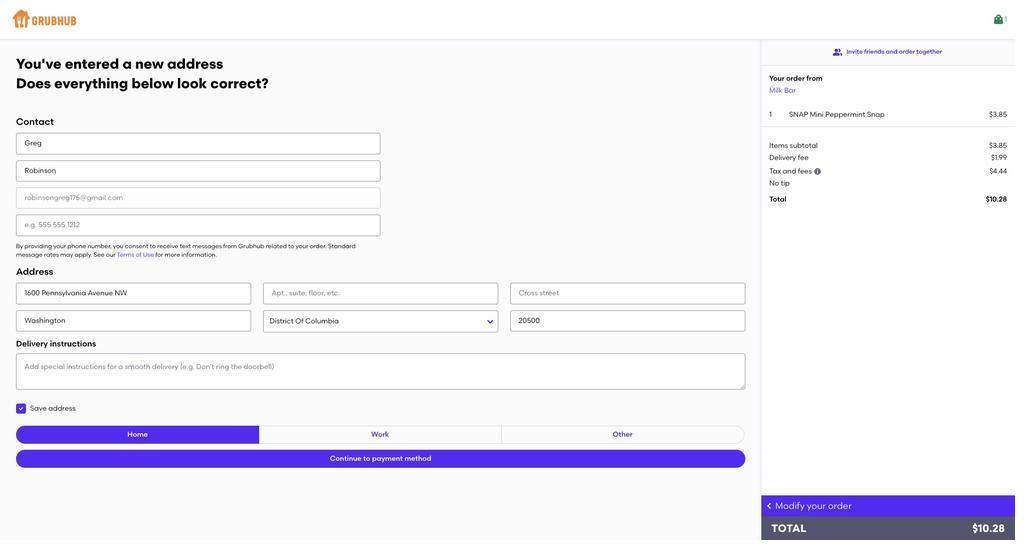 Task type: locate. For each thing, give the bounding box(es) containing it.
delivery for delivery fee
[[770, 154, 797, 162]]

and
[[887, 48, 898, 55], [783, 167, 797, 175]]

svg image right fees
[[814, 167, 822, 175]]

use
[[143, 251, 154, 258]]

and right "friends"
[[887, 48, 898, 55]]

by providing your phone number, you consent to receive text messages from grubhub related to your order. standard message rates may apply. see our
[[16, 243, 356, 258]]

messages
[[192, 243, 222, 250]]

2 vertical spatial svg image
[[766, 502, 774, 510]]

0 horizontal spatial order
[[787, 74, 805, 83]]

to right related
[[288, 243, 294, 250]]

items
[[770, 142, 789, 150]]

order right modify
[[829, 501, 852, 512]]

more
[[165, 251, 180, 258]]

0 vertical spatial delivery
[[770, 154, 797, 162]]

terms
[[117, 251, 134, 258]]

invite friends and order together button
[[833, 43, 943, 61]]

address
[[167, 55, 223, 72], [48, 404, 76, 413]]

other
[[613, 431, 633, 439]]

1 vertical spatial address
[[48, 404, 76, 413]]

svg image left modify
[[766, 502, 774, 510]]

Zip text field
[[511, 310, 746, 332]]

your
[[53, 243, 66, 250], [296, 243, 309, 250], [808, 501, 827, 512]]

1 vertical spatial $3.85
[[990, 142, 1008, 150]]

for
[[156, 251, 163, 258]]

0 horizontal spatial svg image
[[18, 406, 24, 412]]

1 vertical spatial and
[[783, 167, 797, 175]]

delivery fee
[[770, 154, 809, 162]]

0 vertical spatial svg image
[[814, 167, 822, 175]]

invite
[[847, 48, 863, 55]]

address up look
[[167, 55, 223, 72]]

tax
[[770, 167, 782, 175]]

your order from milk bar
[[770, 74, 823, 95]]

0 horizontal spatial 1
[[770, 110, 772, 119]]

contact
[[16, 116, 54, 128]]

from
[[807, 74, 823, 83], [223, 243, 237, 250]]

a
[[123, 55, 132, 72]]

delivery left instructions
[[16, 339, 48, 349]]

svg image for save address
[[18, 406, 24, 412]]

1 vertical spatial 1
[[770, 110, 772, 119]]

0 horizontal spatial your
[[53, 243, 66, 250]]

from left the grubhub
[[223, 243, 237, 250]]

1 vertical spatial from
[[223, 243, 237, 250]]

1 horizontal spatial 1
[[1005, 15, 1008, 24]]

fees
[[799, 167, 813, 175]]

1 vertical spatial delivery
[[16, 339, 48, 349]]

new
[[135, 55, 164, 72]]

total down no tip
[[770, 195, 787, 204]]

information.
[[182, 251, 217, 258]]

0 horizontal spatial and
[[783, 167, 797, 175]]

2 vertical spatial order
[[829, 501, 852, 512]]

correct?
[[211, 75, 269, 92]]

delivery down items at top
[[770, 154, 797, 162]]

1 vertical spatial order
[[787, 74, 805, 83]]

order
[[900, 48, 916, 55], [787, 74, 805, 83], [829, 501, 852, 512]]

rates
[[44, 251, 59, 258]]

0 vertical spatial order
[[900, 48, 916, 55]]

and up tip
[[783, 167, 797, 175]]

tax and fees
[[770, 167, 813, 175]]

no tip
[[770, 179, 790, 188]]

may
[[60, 251, 73, 258]]

2 horizontal spatial order
[[900, 48, 916, 55]]

0 vertical spatial $3.85
[[990, 110, 1008, 119]]

1 horizontal spatial delivery
[[770, 154, 797, 162]]

1 inside button
[[1005, 15, 1008, 24]]

0 horizontal spatial to
[[150, 243, 156, 250]]

1 horizontal spatial from
[[807, 74, 823, 83]]

svg image
[[814, 167, 822, 175], [18, 406, 24, 412], [766, 502, 774, 510]]

your up the 'may'
[[53, 243, 66, 250]]

svg image left save
[[18, 406, 24, 412]]

0 vertical spatial and
[[887, 48, 898, 55]]

address right save
[[48, 404, 76, 413]]

work
[[371, 431, 389, 439]]

terms of use for more information.
[[117, 251, 217, 258]]

1 vertical spatial svg image
[[18, 406, 24, 412]]

delivery
[[770, 154, 797, 162], [16, 339, 48, 349]]

1 horizontal spatial address
[[167, 55, 223, 72]]

1 horizontal spatial svg image
[[766, 502, 774, 510]]

delivery for delivery instructions
[[16, 339, 48, 349]]

text
[[180, 243, 191, 250]]

of
[[136, 251, 142, 258]]

to up use
[[150, 243, 156, 250]]

City text field
[[16, 310, 251, 332]]

look
[[177, 75, 207, 92]]

order up bar
[[787, 74, 805, 83]]

main navigation navigation
[[0, 0, 1016, 39]]

$10.28
[[987, 195, 1008, 204], [973, 522, 1006, 535]]

1 horizontal spatial and
[[887, 48, 898, 55]]

message
[[16, 251, 43, 258]]

invite friends and order together
[[847, 48, 943, 55]]

1 horizontal spatial your
[[296, 243, 309, 250]]

our
[[106, 251, 116, 258]]

entered
[[65, 55, 119, 72]]

to
[[150, 243, 156, 250], [288, 243, 294, 250], [364, 455, 371, 463]]

home
[[127, 431, 148, 439]]

from up mini
[[807, 74, 823, 83]]

$3.85
[[990, 110, 1008, 119], [990, 142, 1008, 150]]

1 vertical spatial total
[[772, 522, 807, 535]]

delivery instructions
[[16, 339, 96, 349]]

1 horizontal spatial to
[[288, 243, 294, 250]]

your
[[770, 74, 785, 83]]

Address 1 text field
[[16, 283, 251, 304]]

1 vertical spatial $10.28
[[973, 522, 1006, 535]]

total down modify
[[772, 522, 807, 535]]

peppermint
[[826, 110, 866, 119]]

order left together
[[900, 48, 916, 55]]

your right modify
[[808, 501, 827, 512]]

other button
[[502, 426, 745, 444]]

0 horizontal spatial delivery
[[16, 339, 48, 349]]

0 vertical spatial address
[[167, 55, 223, 72]]

bar
[[785, 86, 797, 95]]

and inside button
[[887, 48, 898, 55]]

order.
[[310, 243, 327, 250]]

to left 'payment'
[[364, 455, 371, 463]]

First name text field
[[16, 133, 381, 154]]

0 vertical spatial $10.28
[[987, 195, 1008, 204]]

0 horizontal spatial from
[[223, 243, 237, 250]]

1 button
[[993, 11, 1008, 29]]

from inside by providing your phone number, you consent to receive text messages from grubhub related to your order. standard message rates may apply. see our
[[223, 243, 237, 250]]

order inside button
[[900, 48, 916, 55]]

2 horizontal spatial to
[[364, 455, 371, 463]]

you
[[113, 243, 124, 250]]

Cross street text field
[[511, 283, 746, 304]]

total
[[770, 195, 787, 204], [772, 522, 807, 535]]

0 vertical spatial 1
[[1005, 15, 1008, 24]]

0 vertical spatial from
[[807, 74, 823, 83]]

below
[[132, 75, 174, 92]]

1
[[1005, 15, 1008, 24], [770, 110, 772, 119]]

your left order.
[[296, 243, 309, 250]]



Task type: vqa. For each thing, say whether or not it's contained in the screenshot.
"MAIN NAVIGATION" navigation
yes



Task type: describe. For each thing, give the bounding box(es) containing it.
Phone telephone field
[[16, 215, 381, 236]]

you've entered a new address does everything below look correct?
[[16, 55, 269, 92]]

instructions
[[50, 339, 96, 349]]

home button
[[16, 426, 259, 444]]

you've
[[16, 55, 62, 72]]

modify
[[776, 501, 805, 512]]

Email email field
[[16, 188, 381, 209]]

people icon image
[[833, 47, 843, 57]]

fee
[[799, 154, 809, 162]]

friends
[[865, 48, 885, 55]]

milk bar link
[[770, 86, 797, 95]]

apply.
[[75, 251, 92, 258]]

snap
[[868, 110, 885, 119]]

everything
[[54, 75, 128, 92]]

address
[[16, 266, 53, 278]]

mini
[[811, 110, 824, 119]]

2 $3.85 from the top
[[990, 142, 1008, 150]]

together
[[917, 48, 943, 55]]

$1.99
[[992, 154, 1008, 162]]

save address
[[30, 404, 76, 413]]

1 $3.85 from the top
[[990, 110, 1008, 119]]

consent
[[125, 243, 148, 250]]

snap
[[790, 110, 809, 119]]

snap mini peppermint snap
[[790, 110, 885, 119]]

number,
[[88, 243, 112, 250]]

continue to payment method button
[[16, 450, 746, 468]]

grubhub
[[238, 243, 265, 250]]

modify your order
[[776, 501, 852, 512]]

subtotal
[[790, 142, 818, 150]]

0 horizontal spatial address
[[48, 404, 76, 413]]

from inside your order from milk bar
[[807, 74, 823, 83]]

continue
[[330, 455, 362, 463]]

1 horizontal spatial order
[[829, 501, 852, 512]]

Delivery instructions text field
[[16, 354, 746, 390]]

related
[[266, 243, 287, 250]]

svg image for modify your order
[[766, 502, 774, 510]]

no
[[770, 179, 780, 188]]

continue to payment method
[[330, 455, 432, 463]]

providing
[[25, 243, 52, 250]]

address inside you've entered a new address does everything below look correct?
[[167, 55, 223, 72]]

see
[[94, 251, 105, 258]]

$4.44
[[990, 167, 1008, 175]]

receive
[[157, 243, 178, 250]]

by
[[16, 243, 23, 250]]

tip
[[781, 179, 790, 188]]

method
[[405, 455, 432, 463]]

0 vertical spatial total
[[770, 195, 787, 204]]

work button
[[259, 426, 502, 444]]

standard
[[328, 243, 356, 250]]

order inside your order from milk bar
[[787, 74, 805, 83]]

items subtotal
[[770, 142, 818, 150]]

milk
[[770, 86, 783, 95]]

to inside button
[[364, 455, 371, 463]]

does
[[16, 75, 51, 92]]

Last name text field
[[16, 160, 381, 182]]

terms of use link
[[117, 251, 154, 258]]

2 horizontal spatial your
[[808, 501, 827, 512]]

Address 2 text field
[[263, 283, 499, 304]]

phone
[[68, 243, 86, 250]]

payment
[[372, 455, 403, 463]]

2 horizontal spatial svg image
[[814, 167, 822, 175]]

save
[[30, 404, 47, 413]]



